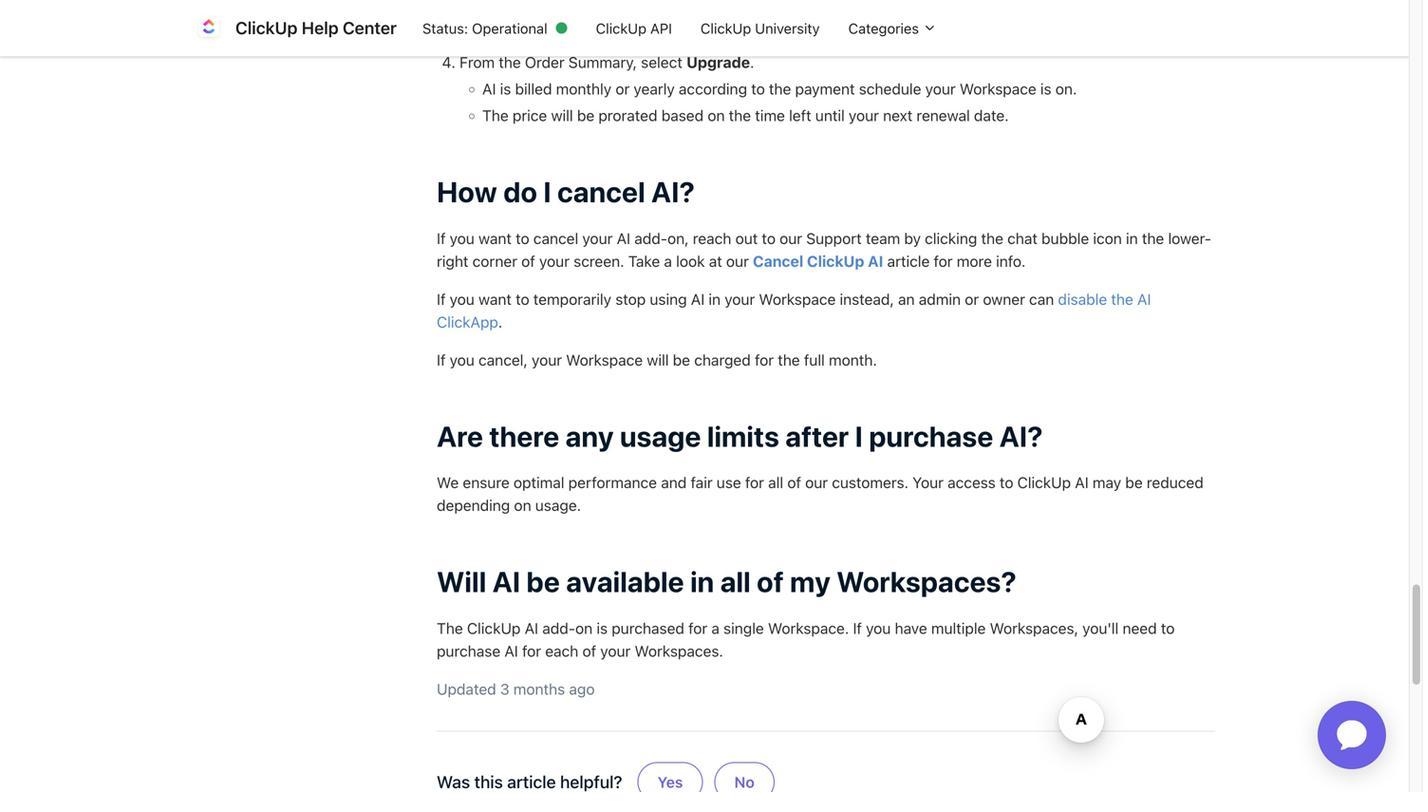 Task type: describe. For each thing, give the bounding box(es) containing it.
clickup left help
[[236, 18, 298, 38]]

to down corner
[[516, 290, 530, 308]]

clickapp
[[437, 313, 498, 331]]

status:
[[423, 20, 468, 36]]

cancel clickup ai link
[[753, 252, 884, 270]]

full
[[804, 351, 825, 369]]

on,
[[668, 229, 689, 247]]

the inside the clickup ai add-on is purchased for a single workspace. if you have multiple workspaces, you'll need to purchase ai for each of your workspaces.
[[437, 619, 463, 637]]

after
[[786, 419, 849, 453]]

charged
[[694, 351, 751, 369]]

reduced
[[1147, 474, 1204, 492]]

2 vertical spatial in
[[690, 565, 714, 599]]

a inside the clickup ai add-on is purchased for a single workspace. if you have multiple workspaces, you'll need to purchase ai for each of your workspaces.
[[712, 619, 720, 637]]

categories button
[[834, 10, 952, 46]]

from
[[460, 53, 495, 71]]

monthly
[[556, 80, 612, 98]]

1 vertical spatial .
[[498, 313, 503, 331]]

your up renewal at the right of the page
[[926, 80, 956, 98]]

help
[[302, 18, 339, 38]]

purchase inside the clickup ai add-on is purchased for a single workspace. if you have multiple workspaces, you'll need to purchase ai for each of your workspaces.
[[437, 642, 501, 660]]

for right charged
[[755, 351, 774, 369]]

ensure
[[463, 474, 510, 492]]

a inside if you want to cancel your ai add-on, reach out to our support team by clicking the chat bubble icon in the lower- right corner of your screen. take a look at our
[[664, 252, 672, 270]]

be inside we ensure optimal performance and fair use for all of our customers. your access to clickup ai may be reduced depending on usage.
[[1126, 474, 1143, 492]]

updated 3 months ago
[[437, 680, 595, 698]]

more
[[957, 252, 992, 270]]

be inside "from the order summary, select upgrade . ai is billed monthly or yearly according to the payment schedule your workspace is on. the price will be prorated based on the time left until your next renewal date."
[[577, 107, 595, 125]]

owner
[[983, 290, 1026, 308]]

lower-
[[1169, 229, 1212, 247]]

of left my
[[757, 565, 784, 599]]

clickup help help center home page image
[[194, 13, 224, 43]]

clickup inside the clickup ai add-on is purchased for a single workspace. if you have multiple workspaces, you'll need to purchase ai for each of your workspaces.
[[467, 619, 521, 637]]

is inside the clickup ai add-on is purchased for a single workspace. if you have multiple workspaces, you'll need to purchase ai for each of your workspaces.
[[597, 619, 608, 637]]

your up temporarily
[[539, 252, 570, 270]]

each
[[545, 642, 579, 660]]

clickup up summary,
[[596, 20, 647, 36]]

the left time
[[729, 107, 751, 125]]

support
[[807, 229, 862, 247]]

schedule
[[859, 80, 922, 98]]

cancel,
[[479, 351, 528, 369]]

any
[[566, 419, 614, 453]]

if you want to temporarily stop using ai in your workspace instead, an admin or owner can
[[437, 290, 1058, 308]]

team
[[866, 229, 901, 247]]

ai right using
[[691, 290, 705, 308]]

how
[[437, 175, 497, 209]]

clickup inside we ensure optimal performance and fair use for all of our customers. your access to clickup ai may be reduced depending on usage.
[[1018, 474, 1071, 492]]

workspace inside "from the order summary, select upgrade . ai is billed monthly or yearly according to the payment schedule your workspace is on. the price will be prorated based on the time left until your next renewal date."
[[960, 80, 1037, 98]]

icon
[[1093, 229, 1122, 247]]

2 horizontal spatial is
[[1041, 80, 1052, 98]]

of inside if you want to cancel your ai add-on, reach out to our support team by clicking the chat bubble icon in the lower- right corner of your screen. take a look at our
[[522, 252, 535, 270]]

operational
[[472, 20, 548, 36]]

instead,
[[840, 290, 894, 308]]

your inside the clickup ai add-on is purchased for a single workspace. if you have multiple workspaces, you'll need to purchase ai for each of your workspaces.
[[601, 642, 631, 660]]

customers.
[[832, 474, 909, 492]]

updated
[[437, 680, 496, 698]]

cancel clickup ai article for more info.
[[753, 252, 1026, 270]]

group containing yes
[[634, 747, 779, 792]]

yes
[[658, 773, 683, 791]]

do
[[503, 175, 538, 209]]

of inside we ensure optimal performance and fair use for all of our customers. your access to clickup ai may be reduced depending on usage.
[[788, 474, 802, 492]]

on inside we ensure optimal performance and fair use for all of our customers. your access to clickup ai may be reduced depending on usage.
[[514, 496, 531, 514]]

optimal
[[514, 474, 565, 492]]

ago
[[569, 680, 595, 698]]

want for cancel
[[479, 229, 512, 247]]

by
[[905, 229, 921, 247]]

clickup university
[[701, 20, 820, 36]]

1 horizontal spatial workspace
[[759, 290, 836, 308]]

categories
[[849, 20, 923, 36]]

bubble
[[1042, 229, 1090, 247]]

are there any usage limits after i purchase ai?
[[437, 419, 1043, 453]]

will
[[437, 565, 487, 599]]

or inside "from the order summary, select upgrade . ai is billed monthly or yearly according to the payment schedule your workspace is on. the price will be prorated based on the time left until your next renewal date."
[[616, 80, 630, 98]]

until
[[816, 107, 845, 125]]

ai inside "from the order summary, select upgrade . ai is billed monthly or yearly according to the payment schedule your workspace is on. the price will be prorated based on the time left until your next renewal date."
[[482, 80, 496, 98]]

0 horizontal spatial is
[[500, 80, 511, 98]]

time
[[755, 107, 785, 125]]

at
[[709, 252, 722, 270]]

clicking
[[925, 229, 978, 247]]

if for if you cancel, your workspace will be charged for the full month.
[[437, 351, 446, 369]]

the right from
[[499, 53, 521, 71]]

the up time
[[769, 80, 791, 98]]

you inside the clickup ai add-on is purchased for a single workspace. if you have multiple workspaces, you'll need to purchase ai for each of your workspaces.
[[866, 619, 891, 637]]

renewal
[[917, 107, 970, 125]]

to inside we ensure optimal performance and fair use for all of our customers. your access to clickup ai may be reduced depending on usage.
[[1000, 474, 1014, 492]]

to inside the clickup ai add-on is purchased for a single workspace. if you have multiple workspaces, you'll need to purchase ai for each of your workspaces.
[[1161, 619, 1175, 637]]

for left each
[[522, 642, 541, 660]]

stop
[[616, 290, 646, 308]]

the up more
[[982, 229, 1004, 247]]

if you want to cancel your ai add-on, reach out to our support team by clicking the chat bubble icon in the lower- right corner of your screen. take a look at our
[[437, 229, 1212, 270]]

ai inside disable the ai clickapp
[[1138, 290, 1152, 308]]

an
[[898, 290, 915, 308]]

admin
[[919, 290, 961, 308]]

limits
[[707, 419, 780, 453]]

screen.
[[574, 252, 624, 270]]

0 horizontal spatial all
[[720, 565, 751, 599]]

clickup api
[[596, 20, 672, 36]]

for up workspaces.
[[689, 619, 708, 637]]

screenshot showing clickup ai modal with the add to plan and try clickup ai buttons. image
[[482, 0, 1216, 43]]

cancel
[[753, 252, 804, 270]]

purchased
[[612, 619, 685, 637]]

performance
[[569, 474, 657, 492]]

on inside "from the order summary, select upgrade . ai is billed monthly or yearly according to the payment schedule your workspace is on. the price will be prorated based on the time left until your next renewal date."
[[708, 107, 725, 125]]

the inside "from the order summary, select upgrade . ai is billed monthly or yearly according to the payment schedule your workspace is on. the price will be prorated based on the time left until your next renewal date."
[[482, 107, 509, 125]]

have
[[895, 619, 928, 637]]

ai right will
[[493, 565, 521, 599]]

from the order summary, select upgrade . ai is billed monthly or yearly according to the payment schedule your workspace is on. the price will be prorated based on the time left until your next renewal date.
[[460, 53, 1077, 125]]

no button
[[715, 762, 775, 792]]

clickup api link
[[582, 10, 687, 46]]

for down clicking
[[934, 252, 953, 270]]

university
[[755, 20, 820, 36]]

using
[[650, 290, 687, 308]]

and
[[661, 474, 687, 492]]



Task type: locate. For each thing, give the bounding box(es) containing it.
0 vertical spatial purchase
[[869, 419, 994, 453]]

you up right
[[450, 229, 475, 247]]

no
[[735, 773, 755, 791]]

clickup
[[236, 18, 298, 38], [596, 20, 647, 36], [701, 20, 751, 36], [807, 252, 865, 270], [1018, 474, 1071, 492], [467, 619, 521, 637]]

the left the price
[[482, 107, 509, 125]]

your up screen.
[[583, 229, 613, 247]]

ai down team
[[868, 252, 884, 270]]

0 vertical spatial .
[[750, 53, 755, 71]]

of right each
[[583, 642, 597, 660]]

to right access
[[1000, 474, 1014, 492]]

1 vertical spatial workspace
[[759, 290, 836, 308]]

multiple
[[932, 619, 986, 637]]

1 horizontal spatial purchase
[[869, 419, 994, 453]]

0 vertical spatial on
[[708, 107, 725, 125]]

your right "until"
[[849, 107, 879, 125]]

0 horizontal spatial i
[[544, 175, 551, 209]]

we
[[437, 474, 459, 492]]

purchase up your
[[869, 419, 994, 453]]

will inside "from the order summary, select upgrade . ai is billed monthly or yearly according to the payment schedule your workspace is on. the price will be prorated based on the time left until your next renewal date."
[[551, 107, 573, 125]]

add- up each
[[543, 619, 576, 637]]

1 vertical spatial add-
[[543, 619, 576, 637]]

0 horizontal spatial ai?
[[652, 175, 695, 209]]

0 vertical spatial ai?
[[652, 175, 695, 209]]

2 horizontal spatial workspace
[[960, 80, 1037, 98]]

if you cancel, your workspace will be charged for the full month.
[[437, 351, 877, 369]]

be down monthly
[[577, 107, 595, 125]]

all right use
[[768, 474, 784, 492]]

if right workspace.
[[853, 619, 862, 637]]

1 horizontal spatial ai?
[[1000, 419, 1043, 453]]

0 vertical spatial i
[[544, 175, 551, 209]]

workspace
[[960, 80, 1037, 98], [759, 290, 836, 308], [566, 351, 643, 369]]

based
[[662, 107, 704, 125]]

2 vertical spatial workspace
[[566, 351, 643, 369]]

1 vertical spatial the
[[437, 619, 463, 637]]

ai
[[482, 80, 496, 98], [617, 229, 631, 247], [868, 252, 884, 270], [691, 290, 705, 308], [1138, 290, 1152, 308], [1075, 474, 1089, 492], [493, 565, 521, 599], [525, 619, 539, 637], [505, 642, 518, 660]]

your
[[913, 474, 944, 492]]

corner
[[473, 252, 518, 270]]

of inside the clickup ai add-on is purchased for a single workspace. if you have multiple workspaces, you'll need to purchase ai for each of your workspaces.
[[583, 642, 597, 660]]

1 vertical spatial in
[[709, 290, 721, 308]]

how do i cancel ai?
[[437, 175, 695, 209]]

. up cancel,
[[498, 313, 503, 331]]

is left purchased
[[597, 619, 608, 637]]

0 horizontal spatial or
[[616, 80, 630, 98]]

0 vertical spatial workspace
[[960, 80, 1037, 98]]

usage
[[620, 419, 701, 453]]

chat
[[1008, 229, 1038, 247]]

status: operational
[[423, 20, 548, 36]]

you inside if you want to cancel your ai add-on, reach out to our support team by clicking the chat bubble icon in the lower- right corner of your screen. take a look at our
[[450, 229, 475, 247]]

there
[[489, 419, 560, 453]]

next
[[883, 107, 913, 125]]

if up right
[[437, 229, 446, 247]]

is left billed
[[500, 80, 511, 98]]

prorated
[[599, 107, 658, 125]]

the inside disable the ai clickapp
[[1112, 290, 1134, 308]]

want up clickapp
[[479, 290, 512, 308]]

use
[[717, 474, 741, 492]]

workspace down cancel at the right of page
[[759, 290, 836, 308]]

0 vertical spatial all
[[768, 474, 784, 492]]

1 horizontal spatial .
[[750, 53, 755, 71]]

i right after
[[855, 419, 863, 453]]

want inside if you want to cancel your ai add-on, reach out to our support team by clicking the chat bubble icon in the lower- right corner of your screen. take a look at our
[[479, 229, 512, 247]]

ai up 'take'
[[617, 229, 631, 247]]

our up cancel at the right of page
[[780, 229, 803, 247]]

you left have
[[866, 619, 891, 637]]

1 vertical spatial all
[[720, 565, 751, 599]]

you for if you want to temporarily stop using ai in your workspace instead, an admin or owner can
[[450, 290, 475, 308]]

1 horizontal spatial all
[[768, 474, 784, 492]]

you up clickapp
[[450, 290, 475, 308]]

1 vertical spatial ai?
[[1000, 419, 1043, 453]]

1 horizontal spatial on
[[576, 619, 593, 637]]

1 horizontal spatial or
[[965, 290, 979, 308]]

0 vertical spatial want
[[479, 229, 512, 247]]

0 horizontal spatial a
[[664, 252, 672, 270]]

you for if you cancel, your workspace will be charged for the full month.
[[450, 351, 475, 369]]

for right use
[[745, 474, 765, 492]]

will right the price
[[551, 107, 573, 125]]

0 vertical spatial will
[[551, 107, 573, 125]]

the left full on the top right
[[778, 351, 800, 369]]

if inside the clickup ai add-on is purchased for a single workspace. if you have multiple workspaces, you'll need to purchase ai for each of your workspaces.
[[853, 619, 862, 637]]

clickup help center link
[[194, 13, 408, 43]]

1 vertical spatial on
[[514, 496, 531, 514]]

ai up months
[[525, 619, 539, 637]]

the down will
[[437, 619, 463, 637]]

will down using
[[647, 351, 669, 369]]

clickup down will
[[467, 619, 521, 637]]

if for if you want to temporarily stop using ai in your workspace instead, an admin or owner can
[[437, 290, 446, 308]]

be left charged
[[673, 351, 690, 369]]

all
[[768, 474, 784, 492], [720, 565, 751, 599]]

0 vertical spatial the
[[482, 107, 509, 125]]

billed
[[515, 80, 552, 98]]

application
[[1295, 678, 1409, 792]]

clickup help center
[[236, 18, 397, 38]]

1 vertical spatial i
[[855, 419, 863, 453]]

price
[[513, 107, 547, 125]]

take
[[628, 252, 660, 270]]

single
[[724, 619, 764, 637]]

the right "disable" in the right of the page
[[1112, 290, 1134, 308]]

for inside we ensure optimal performance and fair use for all of our customers. your access to clickup ai may be reduced depending on usage.
[[745, 474, 765, 492]]

a left single
[[712, 619, 720, 637]]

our down after
[[806, 474, 828, 492]]

2 vertical spatial on
[[576, 619, 593, 637]]

left
[[789, 107, 812, 125]]

0 horizontal spatial purchase
[[437, 642, 501, 660]]

i
[[544, 175, 551, 209], [855, 419, 863, 453]]

be up each
[[527, 565, 560, 599]]

according
[[679, 80, 747, 98]]

group
[[634, 747, 779, 792]]

want for temporarily
[[479, 290, 512, 308]]

ai left may
[[1075, 474, 1089, 492]]

0 vertical spatial in
[[1126, 229, 1138, 247]]

want up corner
[[479, 229, 512, 247]]

clickup down "support"
[[807, 252, 865, 270]]

0 vertical spatial cancel
[[557, 175, 645, 209]]

be right may
[[1126, 474, 1143, 492]]

or right admin
[[965, 290, 979, 308]]

1 vertical spatial or
[[965, 290, 979, 308]]

2 vertical spatial our
[[806, 474, 828, 492]]

on inside the clickup ai add-on is purchased for a single workspace. if you have multiple workspaces, you'll need to purchase ai for each of your workspaces.
[[576, 619, 593, 637]]

0 vertical spatial a
[[664, 252, 672, 270]]

. down clickup university
[[750, 53, 755, 71]]

on down according on the top of the page
[[708, 107, 725, 125]]

or up "prorated" at top
[[616, 80, 630, 98]]

out
[[736, 229, 758, 247]]

1 horizontal spatial the
[[482, 107, 509, 125]]

1 vertical spatial a
[[712, 619, 720, 637]]

you down clickapp
[[450, 351, 475, 369]]

of down after
[[788, 474, 802, 492]]

you'll
[[1083, 619, 1119, 637]]

0 vertical spatial our
[[780, 229, 803, 247]]

cancel inside if you want to cancel your ai add-on, reach out to our support team by clicking the chat bubble icon in the lower- right corner of your screen. take a look at our
[[534, 229, 579, 247]]

to right the out
[[762, 229, 776, 247]]

you for if you want to cancel your ai add-on, reach out to our support team by clicking the chat bubble icon in the lower- right corner of your screen. take a look at our
[[450, 229, 475, 247]]

api
[[651, 20, 672, 36]]

2 want from the top
[[479, 290, 512, 308]]

is left on.
[[1041, 80, 1052, 98]]

1 horizontal spatial our
[[780, 229, 803, 247]]

1 vertical spatial want
[[479, 290, 512, 308]]

2 horizontal spatial on
[[708, 107, 725, 125]]

workspace up date.
[[960, 80, 1037, 98]]

article
[[888, 252, 930, 270]]

in inside if you want to cancel your ai add-on, reach out to our support team by clicking the chat bubble icon in the lower- right corner of your screen. take a look at our
[[1126, 229, 1138, 247]]

1 horizontal spatial i
[[855, 419, 863, 453]]

purchase up updated
[[437, 642, 501, 660]]

can
[[1030, 290, 1054, 308]]

1 horizontal spatial will
[[647, 351, 669, 369]]

yearly
[[634, 80, 675, 98]]

cancel down how do i cancel ai?
[[534, 229, 579, 247]]

to up time
[[751, 80, 765, 98]]

payment
[[795, 80, 855, 98]]

ai inside if you want to cancel your ai add-on, reach out to our support team by clicking the chat bubble icon in the lower- right corner of your screen. take a look at our
[[617, 229, 631, 247]]

0 horizontal spatial add-
[[543, 619, 576, 637]]

in right 'icon'
[[1126, 229, 1138, 247]]

cancel up screen.
[[557, 175, 645, 209]]

if inside if you want to cancel your ai add-on, reach out to our support team by clicking the chat bubble icon in the lower- right corner of your screen. take a look at our
[[437, 229, 446, 247]]

workspaces?
[[837, 565, 1017, 599]]

0 horizontal spatial .
[[498, 313, 503, 331]]

clickup up upgrade
[[701, 20, 751, 36]]

ai inside we ensure optimal performance and fair use for all of our customers. your access to clickup ai may be reduced depending on usage.
[[1075, 474, 1089, 492]]

all inside we ensure optimal performance and fair use for all of our customers. your access to clickup ai may be reduced depending on usage.
[[768, 474, 784, 492]]

if up clickapp
[[437, 290, 446, 308]]

add- inside the clickup ai add-on is purchased for a single workspace. if you have multiple workspaces, you'll need to purchase ai for each of your workspaces.
[[543, 619, 576, 637]]

all up single
[[720, 565, 751, 599]]

workspace.
[[768, 619, 849, 637]]

a left the look
[[664, 252, 672, 270]]

0 horizontal spatial on
[[514, 496, 531, 514]]

0 vertical spatial add-
[[635, 229, 668, 247]]

ai up "updated 3 months ago"
[[505, 642, 518, 660]]

1 vertical spatial purchase
[[437, 642, 501, 660]]

disable the ai clickapp
[[437, 290, 1152, 331]]

to up corner
[[516, 229, 530, 247]]

your right cancel,
[[532, 351, 562, 369]]

will ai be available in all of my workspaces?
[[437, 565, 1017, 599]]

0 horizontal spatial the
[[437, 619, 463, 637]]

in down at
[[709, 290, 721, 308]]

if down clickapp
[[437, 351, 446, 369]]

will
[[551, 107, 573, 125], [647, 351, 669, 369]]

be
[[577, 107, 595, 125], [673, 351, 690, 369], [1126, 474, 1143, 492], [527, 565, 560, 599]]

workspaces.
[[635, 642, 724, 660]]

add- up 'take'
[[635, 229, 668, 247]]

or
[[616, 80, 630, 98], [965, 290, 979, 308]]

on down optimal
[[514, 496, 531, 514]]

workspace down stop
[[566, 351, 643, 369]]

the
[[499, 53, 521, 71], [769, 80, 791, 98], [729, 107, 751, 125], [982, 229, 1004, 247], [1142, 229, 1165, 247], [1112, 290, 1134, 308], [778, 351, 800, 369]]

1 vertical spatial will
[[647, 351, 669, 369]]

ai right "disable" in the right of the page
[[1138, 290, 1152, 308]]

cancel
[[557, 175, 645, 209], [534, 229, 579, 247]]

for
[[934, 252, 953, 270], [755, 351, 774, 369], [745, 474, 765, 492], [689, 619, 708, 637], [522, 642, 541, 660]]

fair
[[691, 474, 713, 492]]

look
[[676, 252, 705, 270]]

ai down from
[[482, 80, 496, 98]]

is
[[500, 80, 511, 98], [1041, 80, 1052, 98], [597, 619, 608, 637]]

0 horizontal spatial our
[[726, 252, 749, 270]]

to inside "from the order summary, select upgrade . ai is billed monthly or yearly according to the payment schedule your workspace is on. the price will be prorated based on the time left until your next renewal date."
[[751, 80, 765, 98]]

disable the ai clickapp link
[[437, 290, 1152, 331]]

in up workspaces.
[[690, 565, 714, 599]]

my
[[790, 565, 831, 599]]

reach
[[693, 229, 732, 247]]

0 horizontal spatial will
[[551, 107, 573, 125]]

0 horizontal spatial workspace
[[566, 351, 643, 369]]

your down cancel at the right of page
[[725, 290, 755, 308]]

available
[[566, 565, 684, 599]]

clickup university link
[[687, 10, 834, 46]]

disable
[[1058, 290, 1108, 308]]

0 vertical spatial or
[[616, 80, 630, 98]]

your down purchased
[[601, 642, 631, 660]]

clickup left may
[[1018, 474, 1071, 492]]

right
[[437, 252, 469, 270]]

add- inside if you want to cancel your ai add-on, reach out to our support team by clicking the chat bubble icon in the lower- right corner of your screen. take a look at our
[[635, 229, 668, 247]]

1 horizontal spatial add-
[[635, 229, 668, 247]]

our right at
[[726, 252, 749, 270]]

to
[[751, 80, 765, 98], [516, 229, 530, 247], [762, 229, 776, 247], [516, 290, 530, 308], [1000, 474, 1014, 492], [1161, 619, 1175, 637]]

2 horizontal spatial our
[[806, 474, 828, 492]]

workspaces,
[[990, 619, 1079, 637]]

to right need
[[1161, 619, 1175, 637]]

i right the do
[[544, 175, 551, 209]]

1 want from the top
[[479, 229, 512, 247]]

center
[[343, 18, 397, 38]]

1 vertical spatial our
[[726, 252, 749, 270]]

. inside "from the order summary, select upgrade . ai is billed monthly or yearly according to the payment schedule your workspace is on. the price will be prorated based on the time left until your next renewal date."
[[750, 53, 755, 71]]

date.
[[974, 107, 1009, 125]]

need
[[1123, 619, 1157, 637]]

1 horizontal spatial is
[[597, 619, 608, 637]]

of right corner
[[522, 252, 535, 270]]

1 vertical spatial cancel
[[534, 229, 579, 247]]

the left lower-
[[1142, 229, 1165, 247]]

depending
[[437, 496, 510, 514]]

on up each
[[576, 619, 593, 637]]

if for if you want to cancel your ai add-on, reach out to our support team by clicking the chat bubble icon in the lower- right corner of your screen. take a look at our
[[437, 229, 446, 247]]

order
[[525, 53, 565, 71]]

temporarily
[[534, 290, 612, 308]]

our inside we ensure optimal performance and fair use for all of our customers. your access to clickup ai may be reduced depending on usage.
[[806, 474, 828, 492]]

access
[[948, 474, 996, 492]]

you
[[450, 229, 475, 247], [450, 290, 475, 308], [450, 351, 475, 369], [866, 619, 891, 637]]

purchase
[[869, 419, 994, 453], [437, 642, 501, 660]]

1 horizontal spatial a
[[712, 619, 720, 637]]

are
[[437, 419, 483, 453]]

ai?
[[652, 175, 695, 209], [1000, 419, 1043, 453]]

.
[[750, 53, 755, 71], [498, 313, 503, 331]]



Task type: vqa. For each thing, say whether or not it's contained in the screenshot.
I to the right
yes



